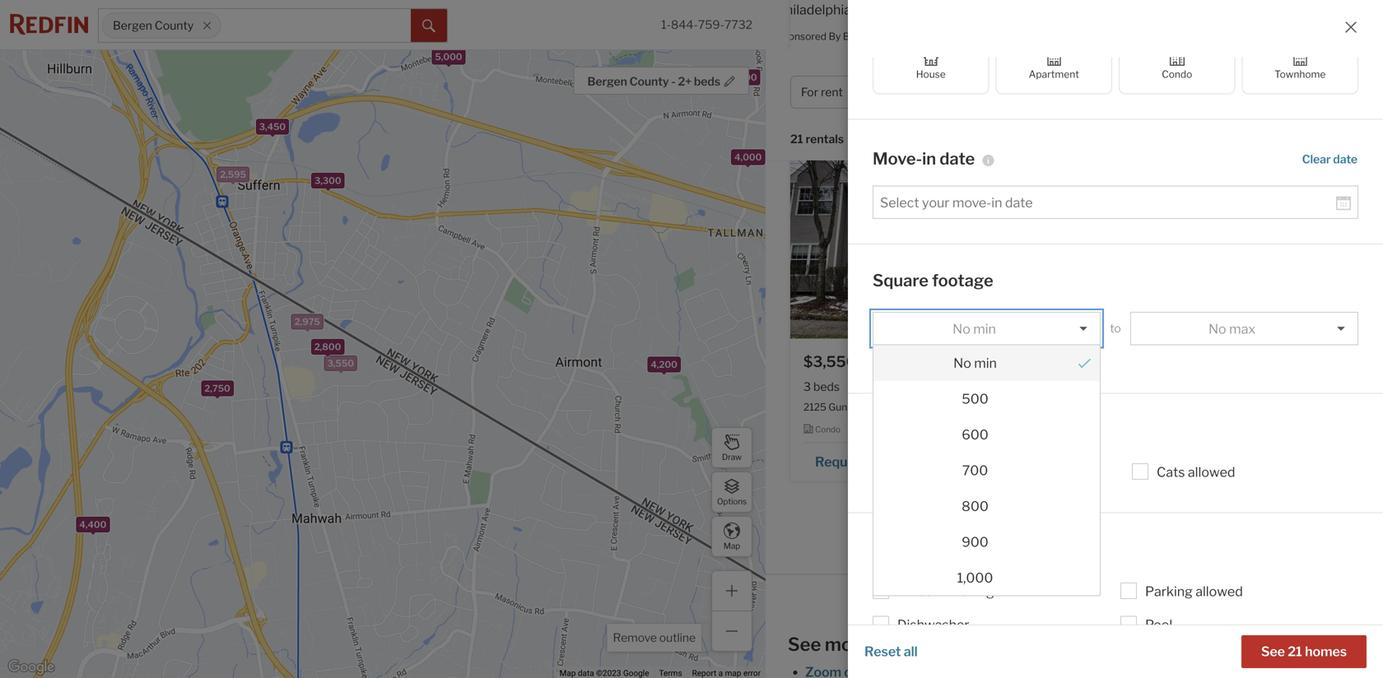 Task type: locate. For each thing, give the bounding box(es) containing it.
tour down 119 2nd st unit b, mahwah, nj 07430
[[1170, 454, 1196, 470]]

sq
[[922, 380, 934, 394], [1194, 380, 1207, 394]]

min up '500'
[[975, 355, 998, 371]]

photo of 119 2nd st unit b, mahwah, nj 07430 image
[[1082, 136, 1357, 339]]

— sq ft for $3,550
[[908, 380, 946, 394]]

/
[[1110, 85, 1114, 99]]

0 horizontal spatial request
[[816, 454, 868, 470]]

0 vertical spatial no min
[[953, 321, 997, 337]]

1 horizontal spatial —
[[1181, 380, 1191, 394]]

1 ft from the left
[[937, 380, 946, 394]]

1 request a tour button from the left
[[804, 448, 925, 473]]

request a tour down the pets
[[816, 454, 907, 470]]

0 horizontal spatial county
[[155, 18, 194, 32]]

1 nj from the left
[[929, 401, 941, 413]]

1 horizontal spatial sq
[[1194, 380, 1207, 394]]

philadelphia
[[777, 2, 852, 18]]

dialog
[[873, 345, 1101, 597]]

min up 'no min' element
[[974, 321, 997, 337]]

1 horizontal spatial request
[[1105, 454, 1158, 470]]

baths
[[869, 380, 899, 394]]

condo up 0+
[[1106, 67, 1132, 77]]

request a tour button down the unit
[[1095, 448, 1214, 473]]

no up '500'
[[954, 355, 972, 371]]

bath
[[1148, 380, 1172, 394]]

sq for $2,750
[[1194, 380, 1207, 394]]

bergen down by
[[791, 66, 854, 89]]

— for $3,550
[[908, 380, 918, 394]]

request a tour button for $3,550
[[804, 448, 925, 473]]

0 horizontal spatial nj
[[929, 401, 941, 413]]

of right end
[[1062, 590, 1073, 604]]

1 horizontal spatial mahwah,
[[1177, 401, 1218, 413]]

1-
[[662, 18, 671, 32]]

Apartment checkbox
[[996, 37, 1113, 94]]

no min up 'no min' element
[[953, 321, 997, 337]]

2 — from the left
[[1181, 380, 1191, 394]]

1 horizontal spatial 21
[[1288, 644, 1303, 660]]

1 horizontal spatial date
[[1334, 152, 1358, 166]]

0 horizontal spatial tour
[[881, 454, 907, 470]]

no min for to
[[953, 321, 997, 337]]

1 vertical spatial min
[[975, 355, 998, 371]]

see inside button
[[1262, 644, 1286, 660]]

0 horizontal spatial ft
[[937, 380, 946, 394]]

1 — from the left
[[908, 380, 918, 394]]

date right the in
[[940, 148, 976, 169]]

ct,
[[870, 401, 883, 413]]

remove outline button
[[608, 624, 702, 652]]

21 left rentals
[[791, 132, 804, 146]]

0 horizontal spatial — sq ft
[[908, 380, 946, 394]]

2125
[[804, 401, 827, 413]]

1 07430 from the left
[[943, 401, 975, 413]]

map region
[[0, 5, 814, 679]]

date down table
[[1334, 152, 1358, 166]]

21 rentals
[[791, 132, 845, 146]]

county left remove bergen county icon
[[155, 18, 194, 32]]

no left max at right top
[[1209, 321, 1227, 337]]

2+
[[678, 75, 692, 89], [1077, 85, 1091, 99]]

dialog containing no min
[[873, 345, 1101, 597]]

included
[[1195, 651, 1248, 667]]

2+ bd / 0+ ba button
[[1066, 76, 1177, 109]]

photo of 2125 gunston ct, mahwah, nj 07430 image
[[791, 136, 1066, 339]]

dogs
[[898, 465, 930, 481]]

1 horizontal spatial tour
[[1170, 454, 1196, 470]]

— up 119 2nd st unit b, mahwah, nj 07430
[[1181, 380, 1191, 394]]

21 right included on the right of page
[[1288, 644, 1303, 660]]

844-
[[671, 18, 698, 32]]

0 horizontal spatial 07430
[[943, 401, 975, 413]]

all
[[904, 644, 918, 660]]

a down the pets
[[871, 454, 878, 470]]

see left more
[[788, 634, 822, 656]]

1 horizontal spatial nj
[[1220, 401, 1232, 413]]

viewing
[[984, 568, 1028, 582]]

700
[[963, 463, 989, 479]]

2 tour from the left
[[1170, 454, 1196, 470]]

2 horizontal spatial beds
[[1104, 380, 1131, 394]]

0 horizontal spatial sq
[[922, 380, 934, 394]]

1 — sq ft from the left
[[908, 380, 946, 394]]

— sq ft up 119 2nd st unit b, mahwah, nj 07430
[[1181, 380, 1219, 394]]

1 a from the left
[[871, 454, 878, 470]]

2 request from the left
[[1105, 454, 1158, 470]]

2,975
[[295, 317, 320, 327]]

clear
[[1303, 152, 1332, 166]]

0 horizontal spatial condo
[[816, 425, 841, 435]]

map
[[724, 541, 741, 551]]

request a tour down the unit
[[1105, 454, 1196, 470]]

request a tour button
[[804, 448, 925, 473], [1095, 448, 1214, 473]]

0 horizontal spatial see
[[788, 634, 822, 656]]

county
[[155, 18, 194, 32], [858, 66, 921, 89], [630, 75, 669, 89]]

bergen for bergen county
[[113, 18, 152, 32]]

07430 up 600
[[943, 401, 975, 413]]

no max
[[1209, 321, 1256, 337]]

2 — sq ft from the left
[[1181, 380, 1219, 394]]

end
[[1038, 590, 1059, 604]]

1 horizontal spatial — sq ft
[[1181, 380, 1219, 394]]

request for $3,550
[[816, 454, 868, 470]]

0 vertical spatial of
[[1067, 568, 1078, 582]]

0 horizontal spatial bergen
[[113, 18, 152, 32]]

beds right the -
[[694, 75, 721, 89]]

of up end of results
[[1067, 568, 1078, 582]]

allowed for cats allowed
[[1189, 465, 1236, 481]]

$3,550
[[804, 353, 857, 371]]

07430
[[943, 401, 975, 413], [1234, 401, 1266, 413]]

bergen inside button
[[588, 75, 628, 89]]

— right baths
[[908, 380, 918, 394]]

1 vertical spatial no min
[[954, 355, 998, 371]]

booking.com
[[843, 30, 904, 42]]

submit search image
[[423, 20, 436, 33]]

0 horizontal spatial request a tour button
[[804, 448, 925, 473]]

for rent
[[802, 85, 844, 99]]

list box
[[873, 312, 1101, 597]]

ft for $2,750
[[1210, 380, 1219, 394]]

tour for $3,550
[[881, 454, 907, 470]]

all)
[[1148, 568, 1166, 582]]

unit
[[1144, 401, 1163, 413]]

2 horizontal spatial condo
[[1163, 68, 1193, 80]]

homes inside button
[[1306, 644, 1348, 660]]

county inside button
[[630, 75, 669, 89]]

see for see more homes
[[788, 634, 822, 656]]

0 horizontal spatial mahwah,
[[885, 401, 927, 413]]

1 horizontal spatial a
[[1160, 454, 1168, 470]]

sq up the 2125 gunston ct, mahwah, nj 07430
[[922, 380, 934, 394]]

2+ left "bd"
[[1077, 85, 1091, 99]]

cats allowed
[[1157, 465, 1236, 481]]

tour down the pets
[[881, 454, 907, 470]]

mahwah,
[[885, 401, 927, 413], [1177, 401, 1218, 413]]

2 horizontal spatial bergen
[[791, 66, 854, 89]]

1 vertical spatial 21
[[1288, 644, 1303, 660]]

2 ft from the left
[[1210, 380, 1219, 394]]

no up 'no min' element
[[953, 321, 971, 337]]

(845) 554-9462
[[1230, 454, 1334, 470]]

sq up 119 2nd st unit b, mahwah, nj 07430
[[1194, 380, 1207, 394]]

parking
[[1146, 584, 1193, 600]]

remove bergen county image
[[202, 21, 212, 30]]

1 horizontal spatial 07430
[[1234, 401, 1266, 413]]

0+
[[1116, 85, 1131, 99]]

bergen for bergen county - 2+ beds
[[588, 75, 628, 89]]

a down b, at bottom
[[1160, 454, 1168, 470]]

county for bergen county apartments for rent
[[858, 66, 921, 89]]

600
[[962, 427, 989, 443]]

1 horizontal spatial see
[[1262, 644, 1286, 660]]

0 horizontal spatial homes
[[874, 634, 933, 656]]

Condo checkbox
[[1120, 37, 1236, 94]]

5,000
[[435, 52, 463, 62]]

bergen left remove bergen county icon
[[113, 18, 152, 32]]

1 horizontal spatial beds
[[814, 380, 840, 394]]

0 horizontal spatial a
[[871, 454, 878, 470]]

condo up "remove 2+ bd / 0+ ba" icon on the right top
[[1163, 68, 1193, 80]]

1 sq from the left
[[922, 380, 934, 394]]

1 right •
[[1273, 85, 1278, 99]]

see for see 21 homes
[[1262, 644, 1286, 660]]

2 07430 from the left
[[1234, 401, 1266, 413]]

1 inside button
[[1273, 85, 1278, 99]]

0 horizontal spatial 2+
[[678, 75, 692, 89]]

home type button
[[958, 76, 1060, 109]]

0 vertical spatial 21
[[791, 132, 804, 146]]

1 horizontal spatial county
[[630, 75, 669, 89]]

bd
[[1093, 85, 1107, 99]]

1 horizontal spatial request a tour
[[1105, 454, 1196, 470]]

option group
[[873, 37, 1359, 94]]

request down st
[[1105, 454, 1158, 470]]

beds inside button
[[694, 75, 721, 89]]

1 horizontal spatial request a tour button
[[1095, 448, 1214, 473]]

bergen left the -
[[588, 75, 628, 89]]

2 beds
[[1095, 380, 1131, 394]]

filters
[[1231, 85, 1264, 99]]

2 a from the left
[[1160, 454, 1168, 470]]

clear date button
[[1302, 145, 1359, 173]]

2+ right the -
[[678, 75, 692, 89]]

2.5
[[849, 380, 866, 394]]

1
[[1273, 85, 1278, 99], [1140, 380, 1145, 394], [1059, 568, 1065, 582], [1081, 568, 1086, 582]]

nj left '500'
[[929, 401, 941, 413]]

beds right 2
[[1104, 380, 1131, 394]]

mahwah, up the pets
[[885, 401, 927, 413]]

request
[[816, 454, 868, 470], [1105, 454, 1158, 470]]

min
[[974, 321, 997, 337], [975, 355, 998, 371]]

to
[[1111, 322, 1122, 336]]

1 up end of results
[[1081, 568, 1086, 582]]

no min inside dialog
[[954, 355, 998, 371]]

for
[[802, 85, 819, 99]]

draw button
[[712, 428, 753, 469]]

ft left '500'
[[937, 380, 946, 394]]

1 horizontal spatial bergen
[[588, 75, 628, 89]]

8204
[[1007, 454, 1042, 470]]

1 tour from the left
[[881, 454, 907, 470]]

beds for $3,550
[[814, 380, 840, 394]]

beds right 3
[[814, 380, 840, 394]]

footage
[[933, 271, 994, 291]]

county left the -
[[630, 75, 669, 89]]

1 request from the left
[[816, 454, 868, 470]]

1,000
[[958, 570, 994, 586]]

07430 up (845)
[[1234, 401, 1266, 413]]

county down booking.com
[[858, 66, 921, 89]]

554-
[[1267, 454, 1299, 470]]

6,500
[[731, 72, 758, 83]]

allowed
[[933, 465, 980, 481], [1189, 465, 1236, 481], [1196, 584, 1244, 600]]

0 horizontal spatial request a tour
[[816, 454, 907, 470]]

1 right page
[[1059, 568, 1065, 582]]

condo down the 2125
[[816, 425, 841, 435]]

bergen county - 2+ beds button
[[574, 67, 750, 95]]

nj right b, at bottom
[[1220, 401, 1232, 413]]

— sq ft up the 2125 gunston ct, mahwah, nj 07430
[[908, 380, 946, 394]]

request a tour button down the pets
[[804, 448, 925, 473]]

1 horizontal spatial homes
[[1306, 644, 1348, 660]]

1 horizontal spatial ft
[[1210, 380, 1219, 394]]

ft up 119 2nd st unit b, mahwah, nj 07430
[[1210, 380, 1219, 394]]

0 horizontal spatial beds
[[694, 75, 721, 89]]

request down gunston
[[816, 454, 868, 470]]

remove
[[613, 631, 657, 645]]

apartment
[[1029, 68, 1080, 80]]

mahwah, right b, at bottom
[[1177, 401, 1218, 413]]

request for $2,750
[[1105, 454, 1158, 470]]

furnished
[[898, 651, 959, 667]]

type
[[1004, 85, 1028, 99]]

2 request a tour from the left
[[1105, 454, 1196, 470]]

2 sq from the left
[[1194, 380, 1207, 394]]

see right included on the right of page
[[1262, 644, 1286, 660]]

results
[[1075, 590, 1112, 604]]

page
[[1030, 568, 1057, 582]]

3,450
[[259, 122, 286, 132]]

air conditioning
[[898, 584, 995, 600]]

(download all) link
[[1089, 568, 1166, 582], [1089, 568, 1166, 582]]

ft
[[937, 380, 946, 394], [1210, 380, 1219, 394]]

home type
[[969, 85, 1028, 99]]

no min up '500'
[[954, 355, 998, 371]]

2 horizontal spatial county
[[858, 66, 921, 89]]

no for 500
[[954, 355, 972, 371]]

Select your move-in date text field
[[881, 195, 1337, 211]]

2,800
[[315, 342, 341, 352]]

home
[[969, 85, 1002, 99]]

2 request a tour button from the left
[[1095, 448, 1214, 473]]

0 horizontal spatial —
[[908, 380, 918, 394]]

1 request a tour from the left
[[816, 454, 907, 470]]

county for bergen county
[[155, 18, 194, 32]]

0 vertical spatial min
[[974, 321, 997, 337]]

homes for see 21 homes
[[1306, 644, 1348, 660]]

see 21 homes button
[[1242, 636, 1367, 669]]

date inside clear date button
[[1334, 152, 1358, 166]]



Task type: vqa. For each thing, say whether or not it's contained in the screenshot.
No min corresponding to to
yes



Task type: describe. For each thing, give the bounding box(es) containing it.
beds for $2,750
[[1104, 380, 1131, 394]]

3,550
[[328, 358, 354, 369]]

dishwasher
[[898, 617, 970, 633]]

option group containing house
[[873, 37, 1359, 94]]

move-in date
[[873, 148, 976, 169]]

2,750
[[205, 384, 230, 394]]

no for to
[[953, 321, 971, 337]]

2 nj from the left
[[1220, 401, 1232, 413]]

2 mahwah, from the left
[[1177, 401, 1218, 413]]

draw
[[722, 452, 742, 462]]

see more homes
[[788, 634, 933, 656]]

all filters • 1 button
[[1184, 76, 1289, 109]]

7732
[[725, 18, 753, 32]]

see 21 homes
[[1262, 644, 1348, 660]]

0 horizontal spatial date
[[940, 148, 976, 169]]

remove outline
[[613, 631, 696, 645]]

square
[[873, 271, 929, 291]]

min for to
[[974, 321, 997, 337]]

tour for $2,750
[[1170, 454, 1196, 470]]

ft for $3,550
[[937, 380, 946, 394]]

a for $3,550
[[871, 454, 878, 470]]

no min for 500
[[954, 355, 998, 371]]

all filters • 1
[[1214, 85, 1278, 99]]

house
[[917, 68, 946, 80]]

map button
[[712, 517, 753, 558]]

philadelphia link
[[777, 1, 1080, 19]]

0 horizontal spatial 21
[[791, 132, 804, 146]]

options button
[[712, 472, 753, 513]]

condo inside option
[[1163, 68, 1193, 80]]

1-844-759-7732 link
[[662, 18, 753, 32]]

table
[[1323, 136, 1356, 152]]

2nd
[[1113, 401, 1130, 413]]

reset
[[865, 644, 902, 660]]

no min element
[[874, 345, 1101, 381]]

bergen county - 2+ beds
[[588, 75, 721, 89]]

1 horizontal spatial condo
[[1106, 67, 1132, 77]]

allowed for parking allowed
[[1196, 584, 1244, 600]]

reset all button
[[865, 636, 918, 669]]

119
[[1095, 401, 1111, 413]]

for
[[1033, 66, 1058, 89]]

(845)
[[1230, 454, 1265, 470]]

allowed for dogs allowed
[[933, 465, 980, 481]]

500
[[962, 391, 989, 407]]

ba
[[1133, 85, 1147, 99]]

request a tour for $3,550
[[816, 454, 907, 470]]

sq for $3,550
[[922, 380, 934, 394]]

move-
[[873, 148, 923, 169]]

1 mahwah, from the left
[[885, 401, 927, 413]]

bergen for bergen county apartments for rent
[[791, 66, 854, 89]]

min for 500
[[975, 355, 998, 371]]

— for $2,750
[[1181, 380, 1191, 394]]

price button
[[882, 76, 952, 109]]

request a tour button for $2,750
[[1095, 448, 1214, 473]]

sponsored by booking.com
[[777, 30, 904, 42]]

b,
[[1165, 401, 1175, 413]]

remove 2+ bd / 0+ ba image
[[1155, 87, 1165, 97]]

2
[[1095, 380, 1102, 394]]

/mo
[[857, 353, 885, 371]]

21 inside button
[[1288, 644, 1303, 660]]

759-
[[698, 18, 725, 32]]

clear date
[[1303, 152, 1358, 166]]

1 horizontal spatial 2+
[[1077, 85, 1091, 99]]

google image
[[4, 657, 58, 679]]

list box containing no min
[[873, 312, 1101, 597]]

$3,550 /mo
[[804, 353, 885, 371]]

2,595
[[220, 169, 246, 180]]

photos button
[[1252, 135, 1319, 161]]

for rent button
[[791, 76, 875, 109]]

homes for see more homes
[[874, 634, 933, 656]]

-
[[672, 75, 676, 89]]

all
[[1214, 85, 1229, 99]]

3 beds
[[804, 380, 840, 394]]

apartments
[[925, 66, 1029, 89]]

2+ bd / 0+ ba
[[1077, 85, 1147, 99]]

(201) 779-8204 link
[[925, 447, 1053, 475]]

(201) 779-8204
[[942, 454, 1042, 470]]

— sq ft for $2,750
[[1181, 380, 1219, 394]]

•
[[1266, 85, 1270, 99]]

utilities included
[[1146, 651, 1248, 667]]

price
[[892, 85, 921, 99]]

max
[[1230, 321, 1256, 337]]

1 left bath at the bottom right of the page
[[1140, 380, 1145, 394]]

(201)
[[942, 454, 974, 470]]

4,000
[[735, 152, 762, 163]]

end of results
[[1038, 590, 1112, 604]]

2125 gunston ct, mahwah, nj 07430
[[804, 401, 975, 413]]

Townhome checkbox
[[1243, 37, 1359, 94]]

table button
[[1319, 135, 1359, 159]]

options
[[717, 497, 747, 507]]

4,400
[[79, 520, 107, 531]]

3
[[804, 380, 811, 394]]

county for bergen county - 2+ beds
[[630, 75, 669, 89]]

parking allowed
[[1146, 584, 1244, 600]]

1 vertical spatial of
[[1062, 590, 1073, 604]]

by
[[829, 30, 841, 42]]

pets
[[873, 420, 909, 440]]

$2,750
[[1095, 353, 1147, 371]]

a for $2,750
[[1160, 454, 1168, 470]]

9462
[[1299, 454, 1334, 470]]

rent
[[1062, 66, 1104, 89]]

air
[[898, 584, 916, 600]]

900
[[962, 534, 989, 550]]

conditioning
[[919, 584, 995, 600]]

779-
[[977, 454, 1007, 470]]

request a tour for $2,750
[[1105, 454, 1196, 470]]

(download
[[1089, 568, 1146, 582]]

House checkbox
[[873, 37, 990, 94]]

2.5 baths
[[849, 380, 899, 394]]



